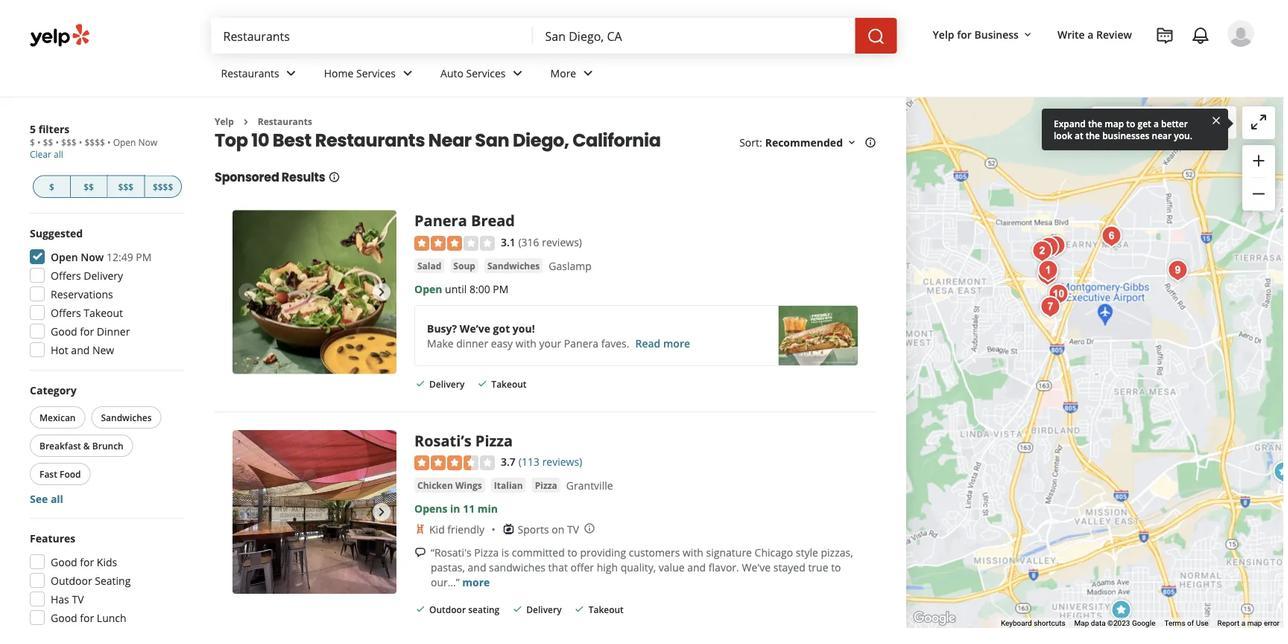 Task type: vqa. For each thing, say whether or not it's contained in the screenshot.
"Make"
yes



Task type: describe. For each thing, give the bounding box(es) containing it.
rosati's pizza image
[[1269, 458, 1284, 488]]

customers
[[629, 546, 680, 560]]

16 checkmark v2 image up rosati's
[[414, 378, 426, 390]]

services for auto services
[[466, 66, 506, 80]]

2 vertical spatial to
[[831, 561, 841, 575]]

0 vertical spatial delivery
[[84, 269, 123, 283]]

none field find
[[223, 28, 521, 44]]

16 chevron down v2 image
[[846, 137, 858, 149]]

busy?
[[427, 321, 457, 336]]

soup
[[453, 260, 475, 272]]

(113 reviews)
[[519, 455, 582, 470]]

home services
[[324, 66, 396, 80]]

expand the map to get a better look at the businesses near you. tooltip
[[1042, 109, 1228, 151]]

0 vertical spatial restaurants link
[[209, 54, 312, 97]]

high
[[597, 561, 618, 575]]

review
[[1096, 27, 1132, 41]]

more link
[[538, 54, 609, 97]]

until
[[445, 282, 467, 296]]

kid friendly
[[429, 523, 484, 537]]

group containing category
[[27, 383, 185, 507]]

8:00
[[469, 282, 490, 296]]

outdoor for outdoor seating
[[51, 574, 92, 588]]

hot and new
[[51, 343, 114, 357]]

2 vertical spatial delivery
[[526, 604, 562, 617]]

search as map moves
[[1121, 116, 1227, 130]]

24 chevron down v2 image for restaurants
[[282, 64, 300, 82]]

16 info v2 image
[[864, 137, 876, 149]]

kitakata ramen ban nai - san diego image
[[1044, 280, 1073, 310]]

11
[[463, 502, 475, 516]]

1 reviews) from the top
[[542, 235, 582, 249]]

1 vertical spatial restaurants link
[[258, 116, 312, 128]]

zoom in image
[[1250, 152, 1268, 170]]

outdoor seating
[[51, 574, 131, 588]]

ten seconds rice noodle image
[[1041, 231, 1071, 261]]

panera bread link
[[414, 210, 515, 231]]

we've
[[742, 561, 771, 575]]

search
[[1121, 116, 1155, 130]]

previous image
[[238, 504, 256, 522]]

next image
[[373, 504, 390, 522]]

cross street image
[[1033, 260, 1062, 290]]

business categories element
[[209, 54, 1254, 97]]

friendly
[[447, 523, 484, 537]]

24 chevron down v2 image for auto services
[[509, 64, 527, 82]]

yelp link
[[215, 116, 234, 128]]

formoosa image
[[1027, 237, 1057, 266]]

offers takeout
[[51, 306, 123, 320]]

more
[[550, 66, 576, 80]]

sandwiches
[[489, 561, 545, 575]]

use
[[1196, 620, 1208, 629]]

good for dinner
[[51, 325, 130, 339]]

(113
[[519, 455, 540, 470]]

suggested
[[30, 226, 83, 240]]

value
[[659, 561, 685, 575]]

outdoor seating
[[429, 604, 500, 617]]

offers for offers delivery
[[51, 269, 81, 283]]

new
[[92, 343, 114, 357]]

group containing suggested
[[25, 226, 185, 362]]

$$$$ button
[[145, 175, 182, 198]]

keyboard shortcuts
[[1001, 620, 1065, 629]]

Near text field
[[545, 28, 843, 44]]

$ inside 5 filters $ • $$ • $$$ • $$$$ • open now clear all
[[30, 136, 35, 149]]

10
[[251, 128, 269, 153]]

outdoor for outdoor seating
[[429, 604, 466, 617]]

for for dinner
[[80, 325, 94, 339]]

good for good for kids
[[51, 556, 77, 570]]

0 horizontal spatial to
[[567, 546, 577, 560]]

grantville
[[566, 479, 613, 493]]

hot
[[51, 343, 68, 357]]

you.
[[1174, 129, 1192, 142]]

seating
[[468, 604, 500, 617]]

breakfast & brunch button
[[30, 435, 133, 458]]

panera inside busy? we've got you! make dinner easy with your panera faves. read more
[[564, 336, 598, 350]]

near
[[428, 128, 471, 153]]

$$$ inside button
[[118, 181, 134, 193]]

$$ inside button
[[84, 181, 94, 193]]

breakfast
[[39, 440, 81, 452]]

user actions element
[[921, 19, 1275, 110]]

$ button
[[33, 175, 71, 198]]

sports
[[518, 523, 549, 537]]

1 horizontal spatial takeout
[[491, 378, 527, 391]]

you!
[[513, 321, 535, 336]]

pizza link
[[532, 478, 560, 493]]

data
[[1091, 620, 1106, 629]]

shortcuts
[[1034, 620, 1065, 629]]

offers for offers takeout
[[51, 306, 81, 320]]

open for open until 8:00 pm
[[414, 282, 442, 296]]

dinner
[[456, 336, 488, 350]]

$$$$ inside 5 filters $ • $$ • $$$ • $$$$ • open now clear all
[[85, 136, 105, 149]]

24 chevron down v2 image for more
[[579, 64, 597, 82]]

our…"
[[431, 576, 460, 590]]

takeout inside group
[[84, 306, 123, 320]]

1 vertical spatial all
[[51, 492, 63, 506]]

chicken wings
[[417, 479, 482, 492]]

2 horizontal spatial and
[[687, 561, 706, 575]]

yelp for business button
[[927, 21, 1040, 48]]

panera bread image
[[233, 210, 396, 374]]

sandwiches for bottommost sandwiches button
[[101, 412, 152, 424]]

for for business
[[957, 27, 972, 41]]

pizza for rosati's
[[475, 431, 513, 451]]

fast
[[39, 468, 57, 481]]

businesses
[[1102, 129, 1149, 142]]

clear
[[30, 148, 51, 161]]

Find text field
[[223, 28, 521, 44]]

$$ button
[[71, 175, 108, 198]]

signature
[[706, 546, 752, 560]]

providing
[[580, 546, 626, 560]]

expand map image
[[1250, 113, 1268, 131]]

zoom out image
[[1250, 185, 1268, 203]]

good for lunch
[[51, 611, 126, 626]]

sort:
[[739, 136, 762, 150]]

recommended
[[765, 136, 843, 150]]

good for good for lunch
[[51, 611, 77, 626]]

offer
[[570, 561, 594, 575]]

with for customers
[[683, 546, 703, 560]]

look
[[1054, 129, 1072, 142]]

auto services
[[440, 66, 506, 80]]

opens in 11 min
[[414, 502, 498, 516]]

italian button
[[491, 478, 526, 493]]

2 • from the left
[[55, 136, 59, 149]]

pastas,
[[431, 561, 465, 575]]

close image
[[1210, 114, 1222, 127]]

more link
[[462, 576, 490, 590]]

map for moves
[[1171, 116, 1193, 130]]

pm for open until 8:00 pm
[[493, 282, 509, 296]]

moves
[[1195, 116, 1227, 130]]

2 vertical spatial takeout
[[588, 604, 624, 617]]

soup link
[[450, 258, 478, 273]]

0 vertical spatial sandwiches button
[[484, 258, 543, 273]]

now inside 5 filters $ • $$ • $$$ • $$$$ • open now clear all
[[138, 136, 157, 149]]

3 • from the left
[[79, 136, 82, 149]]

1 horizontal spatial and
[[468, 561, 486, 575]]

gaslamp
[[549, 259, 592, 273]]

a for report
[[1241, 620, 1245, 629]]

more inside busy? we've got you! make dinner easy with your panera faves. read more
[[663, 336, 690, 350]]

©2023
[[1107, 620, 1130, 629]]

auto
[[440, 66, 463, 80]]

$$$ button
[[108, 175, 145, 198]]

0 horizontal spatial panera
[[414, 210, 467, 231]]

map region
[[842, 0, 1284, 629]]

16 chevron right v2 image
[[240, 116, 252, 128]]

sandwiches link
[[484, 258, 543, 273]]

sandwiches for sandwiches button to the top
[[487, 260, 540, 272]]

make
[[427, 336, 454, 350]]

salad link
[[414, 258, 444, 273]]

restaurants inside business categories element
[[221, 66, 279, 80]]

16 kid friendly v2 image
[[414, 524, 426, 536]]

salad button
[[414, 258, 444, 273]]

0 vertical spatial tv
[[567, 523, 579, 537]]

see
[[30, 492, 48, 506]]

16 checkmark v2 image right seating on the bottom of the page
[[511, 604, 523, 616]]

notifications image
[[1192, 27, 1209, 45]]

park social image
[[1097, 222, 1126, 252]]

rosati's pizza
[[414, 431, 513, 451]]

filters
[[38, 122, 69, 136]]

16 speech v2 image
[[414, 548, 426, 559]]

2 reviews) from the top
[[542, 455, 582, 470]]

$$$ inside 5 filters $ • $$ • $$$ • $$$$ • open now clear all
[[61, 136, 77, 149]]



Task type: locate. For each thing, give the bounding box(es) containing it.
previous image
[[238, 283, 256, 301]]

1 horizontal spatial $$
[[84, 181, 94, 193]]

outdoor down our…"
[[429, 604, 466, 617]]

$$$$
[[85, 136, 105, 149], [153, 181, 173, 193]]

sandwiches button up "brunch"
[[91, 407, 161, 429]]

delivery down open now 12:49 pm
[[84, 269, 123, 283]]

good down features
[[51, 556, 77, 570]]

see all
[[30, 492, 63, 506]]

1 horizontal spatial panera
[[564, 336, 598, 350]]

2 offers from the top
[[51, 306, 81, 320]]

0 vertical spatial more
[[663, 336, 690, 350]]

group containing features
[[25, 531, 185, 629]]

opens
[[414, 502, 447, 516]]

soup button
[[450, 258, 478, 273]]

delivery
[[84, 269, 123, 283], [429, 378, 465, 391], [526, 604, 562, 617]]

1 horizontal spatial tv
[[567, 523, 579, 537]]

with up value
[[683, 546, 703, 560]]

home services link
[[312, 54, 429, 97]]

1 horizontal spatial now
[[138, 136, 157, 149]]

1 horizontal spatial a
[[1154, 117, 1159, 130]]

0 vertical spatial $$
[[43, 136, 53, 149]]

0 horizontal spatial with
[[516, 336, 536, 350]]

none field near
[[545, 28, 843, 44]]

brunch
[[92, 440, 123, 452]]

takeout right 16 checkmark v2 icon
[[491, 378, 527, 391]]

pm right 12:49
[[136, 250, 152, 264]]

2 horizontal spatial to
[[1126, 117, 1135, 130]]

0 horizontal spatial now
[[81, 250, 104, 264]]

0 vertical spatial a
[[1088, 27, 1094, 41]]

for down offers takeout
[[80, 325, 94, 339]]

write a review
[[1057, 27, 1132, 41]]

restaurants up 16 info v2 image
[[315, 128, 425, 153]]

good for good for dinner
[[51, 325, 77, 339]]

style
[[796, 546, 818, 560]]

restaurants link up the 16 chevron right v2 image
[[209, 54, 312, 97]]

0 horizontal spatial $$
[[43, 136, 53, 149]]

all
[[54, 148, 63, 161], [51, 492, 63, 506]]

google image
[[910, 610, 959, 629]]

1 horizontal spatial with
[[683, 546, 703, 560]]

yelp for yelp link
[[215, 116, 234, 128]]

denny's image
[[1106, 597, 1136, 626]]

1 slideshow element from the top
[[233, 210, 396, 374]]

5
[[30, 122, 36, 136]]

open for open now 12:49 pm
[[51, 250, 78, 264]]

offers up reservations at the top left of the page
[[51, 269, 81, 283]]

$$$$ right $$$ button in the top left of the page
[[153, 181, 173, 193]]

wings
[[455, 479, 482, 492]]

sandwiches up "brunch"
[[101, 412, 152, 424]]

sandwiches button down 3.1
[[484, 258, 543, 273]]

category
[[30, 383, 76, 398]]

$ down clear all link at top left
[[49, 181, 54, 193]]

1 horizontal spatial map
[[1171, 116, 1193, 130]]

0 horizontal spatial delivery
[[84, 269, 123, 283]]

2 vertical spatial good
[[51, 611, 77, 626]]

for inside button
[[957, 27, 972, 41]]

1 vertical spatial outdoor
[[429, 604, 466, 617]]

3.1 star rating image
[[414, 236, 495, 251]]

a inside expand the map to get a better look at the businesses near you.
[[1154, 117, 1159, 130]]

good up hot
[[51, 325, 77, 339]]

1 horizontal spatial pm
[[493, 282, 509, 296]]

3.7
[[501, 455, 516, 470]]

1 vertical spatial offers
[[51, 306, 81, 320]]

2 horizontal spatial a
[[1241, 620, 1245, 629]]

california
[[572, 128, 661, 153]]

2 horizontal spatial open
[[414, 282, 442, 296]]

$$$$ up $$ button
[[85, 136, 105, 149]]

1 vertical spatial with
[[683, 546, 703, 560]]

bud's louisiana cafe image
[[1163, 256, 1193, 286]]

none field up home services at top
[[223, 28, 521, 44]]

1 vertical spatial $$$
[[118, 181, 134, 193]]

1 horizontal spatial yelp
[[933, 27, 954, 41]]

ruby a. image
[[1227, 20, 1254, 47]]

a right get
[[1154, 117, 1159, 130]]

stayed
[[773, 561, 805, 575]]

$
[[30, 136, 35, 149], [49, 181, 54, 193]]

24 chevron down v2 image left auto
[[399, 64, 417, 82]]

busy? we've got you! make dinner easy with your panera faves. read more
[[427, 321, 690, 350]]

1 vertical spatial $
[[49, 181, 54, 193]]

open until 8:00 pm
[[414, 282, 509, 296]]

16 checkmark v2 image left the outdoor seating
[[414, 604, 426, 616]]

for left lunch
[[80, 611, 94, 626]]

0 vertical spatial pm
[[136, 250, 152, 264]]

1 vertical spatial panera
[[564, 336, 598, 350]]

with inside "rosati's pizza is committed to providing customers with signature chicago style pizzas, pastas, and sandwiches that offer high quality, value and flavor. we've stayed true to our…"
[[683, 546, 703, 560]]

16 checkmark v2 image
[[476, 378, 488, 390]]

takeout up dinner on the bottom left
[[84, 306, 123, 320]]

easy
[[491, 336, 513, 350]]

for for kids
[[80, 556, 94, 570]]

0 vertical spatial $$$
[[61, 136, 77, 149]]

2 horizontal spatial map
[[1247, 620, 1262, 629]]

report a map error
[[1217, 620, 1280, 629]]

0 horizontal spatial pm
[[136, 250, 152, 264]]

and right value
[[687, 561, 706, 575]]

0 horizontal spatial $$$
[[61, 136, 77, 149]]

rosati's pizza link
[[414, 431, 513, 451]]

yelp left business
[[933, 27, 954, 41]]

offers
[[51, 269, 81, 283], [51, 306, 81, 320]]

that
[[548, 561, 568, 575]]

1 vertical spatial delivery
[[429, 378, 465, 391]]

•
[[37, 136, 41, 149], [55, 136, 59, 149], [79, 136, 82, 149], [107, 136, 111, 149]]

reviews) up gaslamp
[[542, 235, 582, 249]]

services for home services
[[356, 66, 396, 80]]

5 filters $ • $$ • $$$ • $$$$ • open now clear all
[[30, 122, 157, 161]]

0 vertical spatial sandwiches
[[487, 260, 540, 272]]

as
[[1157, 116, 1168, 130]]

0 vertical spatial offers
[[51, 269, 81, 283]]

1 • from the left
[[37, 136, 41, 149]]

projects image
[[1156, 27, 1174, 45]]

open down suggested
[[51, 250, 78, 264]]

pm for open now 12:49 pm
[[136, 250, 152, 264]]

2 good from the top
[[51, 556, 77, 570]]

$$ inside 5 filters $ • $$ • $$$ • $$$$ • open now clear all
[[43, 136, 53, 149]]

has
[[51, 593, 69, 607]]

best
[[273, 128, 311, 153]]

0 horizontal spatial sandwiches button
[[91, 407, 161, 429]]

flama llama image
[[1033, 256, 1063, 286]]

san
[[475, 128, 509, 153]]

offers down reservations at the top left of the page
[[51, 306, 81, 320]]

and up more link
[[468, 561, 486, 575]]

2 24 chevron down v2 image from the left
[[399, 64, 417, 82]]

0 horizontal spatial a
[[1088, 27, 1094, 41]]

tv right "on"
[[567, 523, 579, 537]]

open
[[113, 136, 136, 149], [51, 250, 78, 264], [414, 282, 442, 296]]

sports on tv
[[518, 523, 579, 537]]

2 horizontal spatial takeout
[[588, 604, 624, 617]]

panera right your
[[564, 336, 598, 350]]

sandwiches inside group
[[101, 412, 152, 424]]

24 chevron down v2 image right "auto services"
[[509, 64, 527, 82]]

keyboard shortcuts button
[[1001, 619, 1065, 629]]

open now 12:49 pm
[[51, 250, 152, 264]]

0 vertical spatial now
[[138, 136, 157, 149]]

dinner
[[97, 325, 130, 339]]

1 horizontal spatial $$$$
[[153, 181, 173, 193]]

sandwiches
[[487, 260, 540, 272], [101, 412, 152, 424]]

open up $$$ button in the top left of the page
[[113, 136, 136, 149]]

woomiok image
[[1035, 292, 1065, 322]]

now up offers delivery
[[81, 250, 104, 264]]

outdoor
[[51, 574, 92, 588], [429, 604, 466, 617]]

pizza down '(113 reviews)'
[[535, 479, 557, 492]]

sponsored
[[215, 169, 279, 186]]

now up $$$$ button
[[138, 136, 157, 149]]

rosati's
[[414, 431, 471, 451]]

1 horizontal spatial open
[[113, 136, 136, 149]]

good for kids
[[51, 556, 117, 570]]

search image
[[867, 28, 885, 46]]

(113 reviews) link
[[519, 454, 582, 470]]

map inside expand the map to get a better look at the businesses near you.
[[1105, 117, 1124, 130]]

yelp for business
[[933, 27, 1019, 41]]

24 chevron down v2 image for home services
[[399, 64, 417, 82]]

1 vertical spatial open
[[51, 250, 78, 264]]

0 vertical spatial yelp
[[933, 27, 954, 41]]

None search field
[[211, 18, 900, 54]]

0 horizontal spatial more
[[462, 576, 490, 590]]

with down you!
[[516, 336, 536, 350]]

2 vertical spatial a
[[1241, 620, 1245, 629]]

a for write
[[1088, 27, 1094, 41]]

pm right 8:00
[[493, 282, 509, 296]]

2 none field from the left
[[545, 28, 843, 44]]

italian link
[[491, 478, 526, 493]]

map for to
[[1105, 117, 1124, 130]]

map for error
[[1247, 620, 1262, 629]]

slideshow element for rosati's
[[233, 431, 396, 595]]

1 vertical spatial $$
[[84, 181, 94, 193]]

now
[[138, 136, 157, 149], [81, 250, 104, 264]]

home
[[324, 66, 354, 80]]

1 vertical spatial to
[[567, 546, 577, 560]]

1 horizontal spatial sandwiches
[[487, 260, 540, 272]]

1 horizontal spatial none field
[[545, 28, 843, 44]]

pizzas,
[[821, 546, 853, 560]]

a inside "link"
[[1088, 27, 1094, 41]]

$$ down filters
[[43, 136, 53, 149]]

1 horizontal spatial sandwiches button
[[484, 258, 543, 273]]

1 vertical spatial a
[[1154, 117, 1159, 130]]

a right write
[[1088, 27, 1094, 41]]

now inside group
[[81, 250, 104, 264]]

yelp inside button
[[933, 27, 954, 41]]

1 vertical spatial pizza
[[535, 479, 557, 492]]

1 vertical spatial now
[[81, 250, 104, 264]]

rosati's pizza image
[[233, 431, 396, 595]]

business
[[974, 27, 1019, 41]]

1 vertical spatial slideshow element
[[233, 431, 396, 595]]

reviews) up pizza button
[[542, 455, 582, 470]]

24 chevron down v2 image inside home services link
[[399, 64, 417, 82]]

16 sports on tv v2 image
[[503, 524, 515, 536]]

$ inside button
[[49, 181, 54, 193]]

to left get
[[1126, 117, 1135, 130]]

2 vertical spatial open
[[414, 282, 442, 296]]

0 horizontal spatial services
[[356, 66, 396, 80]]

near
[[1152, 129, 1172, 142]]

0 horizontal spatial yelp
[[215, 116, 234, 128]]

$$$ down filters
[[61, 136, 77, 149]]

faves.
[[601, 336, 629, 350]]

and right hot
[[71, 343, 90, 357]]

open down salad link
[[414, 282, 442, 296]]

1 vertical spatial more
[[462, 576, 490, 590]]

tv inside group
[[72, 593, 84, 607]]

1 vertical spatial tv
[[72, 593, 84, 607]]

next image
[[373, 283, 390, 301]]

sandwiches button
[[484, 258, 543, 273], [91, 407, 161, 429]]

sandwiches down 3.1
[[487, 260, 540, 272]]

1 horizontal spatial more
[[663, 336, 690, 350]]

0 vertical spatial panera
[[414, 210, 467, 231]]

0 horizontal spatial map
[[1105, 117, 1124, 130]]

slideshow element
[[233, 210, 396, 374], [233, 431, 396, 595]]

report
[[1217, 620, 1239, 629]]

get
[[1138, 117, 1151, 130]]

read
[[635, 336, 660, 350]]

error
[[1264, 620, 1280, 629]]

kid
[[429, 523, 445, 537]]

0 horizontal spatial and
[[71, 343, 90, 357]]

0 horizontal spatial none field
[[223, 28, 521, 44]]

1 horizontal spatial $
[[49, 181, 54, 193]]

outdoor inside group
[[51, 574, 92, 588]]

write a review link
[[1051, 21, 1138, 48]]

yelp left the 16 chevron right v2 image
[[215, 116, 234, 128]]

good down has tv
[[51, 611, 77, 626]]

4 24 chevron down v2 image from the left
[[579, 64, 597, 82]]

steamy piggy image
[[1034, 233, 1064, 263]]

with
[[516, 336, 536, 350], [683, 546, 703, 560]]

with inside busy? we've got you! make dinner easy with your panera faves. read more
[[516, 336, 536, 350]]

terms of use link
[[1164, 620, 1208, 629]]

0 vertical spatial pizza
[[475, 431, 513, 451]]

24 chevron down v2 image inside more link
[[579, 64, 597, 82]]

0 vertical spatial good
[[51, 325, 77, 339]]

seating
[[95, 574, 131, 588]]

1 offers from the top
[[51, 269, 81, 283]]

2 vertical spatial pizza
[[474, 546, 499, 560]]

restaurants right the 16 chevron right v2 image
[[258, 116, 312, 128]]

reviews)
[[542, 235, 582, 249], [542, 455, 582, 470]]

delivery left 16 checkmark v2 icon
[[429, 378, 465, 391]]

$ down the 5 in the top left of the page
[[30, 136, 35, 149]]

1 vertical spatial sandwiches
[[101, 412, 152, 424]]

16 checkmark v2 image
[[414, 378, 426, 390], [414, 604, 426, 616], [511, 604, 523, 616], [574, 604, 585, 616]]

None field
[[223, 28, 521, 44], [545, 28, 843, 44]]

2 slideshow element from the top
[[233, 431, 396, 595]]

1 vertical spatial yelp
[[215, 116, 234, 128]]

24 chevron down v2 image
[[282, 64, 300, 82], [399, 64, 417, 82], [509, 64, 527, 82], [579, 64, 597, 82]]

24 chevron down v2 image right more
[[579, 64, 597, 82]]

pizza inside button
[[535, 479, 557, 492]]

1 vertical spatial takeout
[[491, 378, 527, 391]]

pm
[[136, 250, 152, 264], [493, 282, 509, 296]]

for for lunch
[[80, 611, 94, 626]]

expand the map to get a better look at the businesses near you.
[[1054, 117, 1192, 142]]

outdoor up has tv
[[51, 574, 92, 588]]

16 info v2 image
[[328, 171, 340, 183]]

0 horizontal spatial outdoor
[[51, 574, 92, 588]]

tv
[[567, 523, 579, 537], [72, 593, 84, 607]]

1 none field from the left
[[223, 28, 521, 44]]

none field up business categories element
[[545, 28, 843, 44]]

for up outdoor seating
[[80, 556, 94, 570]]

0 horizontal spatial tv
[[72, 593, 84, 607]]

yelp for yelp for business
[[933, 27, 954, 41]]

flavor.
[[709, 561, 739, 575]]

16 checkmark v2 image down the offer
[[574, 604, 585, 616]]

restaurants up the 16 chevron right v2 image
[[221, 66, 279, 80]]

$$$ right $$ button
[[118, 181, 134, 193]]

info icon image
[[583, 523, 595, 535], [583, 523, 595, 535]]

1 horizontal spatial services
[[466, 66, 506, 80]]

12:49
[[107, 250, 133, 264]]

1 vertical spatial $$$$
[[153, 181, 173, 193]]

all inside 5 filters $ • $$ • $$$ • $$$$ • open now clear all
[[54, 148, 63, 161]]

got
[[493, 321, 510, 336]]

0 vertical spatial outdoor
[[51, 574, 92, 588]]

pizza up 3.7 link
[[475, 431, 513, 451]]

mexican
[[39, 412, 76, 424]]

1 24 chevron down v2 image from the left
[[282, 64, 300, 82]]

takeout down high
[[588, 604, 624, 617]]

to inside expand the map to get a better look at the businesses near you.
[[1126, 117, 1135, 130]]

1 vertical spatial good
[[51, 556, 77, 570]]

24 chevron down v2 image inside the auto services link
[[509, 64, 527, 82]]

2 services from the left
[[466, 66, 506, 80]]

open inside 5 filters $ • $$ • $$$ • $$$$ • open now clear all
[[113, 136, 136, 149]]

pizza inside "rosati's pizza is committed to providing customers with signature chicago style pizzas, pastas, and sandwiches that offer high quality, value and flavor. we've stayed true to our…"
[[474, 546, 499, 560]]

good
[[51, 325, 77, 339], [51, 556, 77, 570], [51, 611, 77, 626]]

4 • from the left
[[107, 136, 111, 149]]

map right as
[[1171, 116, 1193, 130]]

tv right has at the bottom of page
[[72, 593, 84, 607]]

0 horizontal spatial takeout
[[84, 306, 123, 320]]

3.7 star rating image
[[414, 456, 495, 471]]

$$ right $ button
[[84, 181, 94, 193]]

to down the 'pizzas,'
[[831, 561, 841, 575]]

delivery down that
[[526, 604, 562, 617]]

3 good from the top
[[51, 611, 77, 626]]

1 horizontal spatial $$$
[[118, 181, 134, 193]]

pizza left 'is'
[[474, 546, 499, 560]]

0 vertical spatial with
[[516, 336, 536, 350]]

for left business
[[957, 27, 972, 41]]

1 horizontal spatial outdoor
[[429, 604, 466, 617]]

1 horizontal spatial delivery
[[429, 378, 465, 391]]

1 vertical spatial sandwiches button
[[91, 407, 161, 429]]

with for easy
[[516, 336, 536, 350]]

1 good from the top
[[51, 325, 77, 339]]

lunch
[[97, 611, 126, 626]]

services right auto
[[466, 66, 506, 80]]

quality,
[[621, 561, 656, 575]]

0 vertical spatial all
[[54, 148, 63, 161]]

has tv
[[51, 593, 84, 607]]

slideshow element for panera
[[233, 210, 396, 374]]

panera up 3.1 star rating image
[[414, 210, 467, 231]]

group
[[1242, 145, 1275, 211], [25, 226, 185, 362], [27, 383, 185, 507], [25, 531, 185, 629]]

committed
[[512, 546, 565, 560]]

3 24 chevron down v2 image from the left
[[509, 64, 527, 82]]

map left get
[[1105, 117, 1124, 130]]

fast food
[[39, 468, 81, 481]]

1 services from the left
[[356, 66, 396, 80]]

restaurants link right the 16 chevron right v2 image
[[258, 116, 312, 128]]

to up the offer
[[567, 546, 577, 560]]

more right read
[[663, 336, 690, 350]]

0 vertical spatial reviews)
[[542, 235, 582, 249]]

0 vertical spatial $
[[30, 136, 35, 149]]

mexican button
[[30, 407, 85, 429]]

italian
[[494, 479, 523, 492]]

all right see
[[51, 492, 63, 506]]

24 chevron down v2 image left the home
[[282, 64, 300, 82]]

0 vertical spatial takeout
[[84, 306, 123, 320]]

all right the 'clear'
[[54, 148, 63, 161]]

more up seating on the bottom of the page
[[462, 576, 490, 590]]

pizza for "rosati's
[[474, 546, 499, 560]]

map left error
[[1247, 620, 1262, 629]]

16 chevron down v2 image
[[1022, 29, 1034, 41]]

$$$$ inside button
[[153, 181, 173, 193]]

a right report
[[1241, 620, 1245, 629]]

yelp
[[933, 27, 954, 41], [215, 116, 234, 128]]

services right the home
[[356, 66, 396, 80]]

0 vertical spatial to
[[1126, 117, 1135, 130]]



